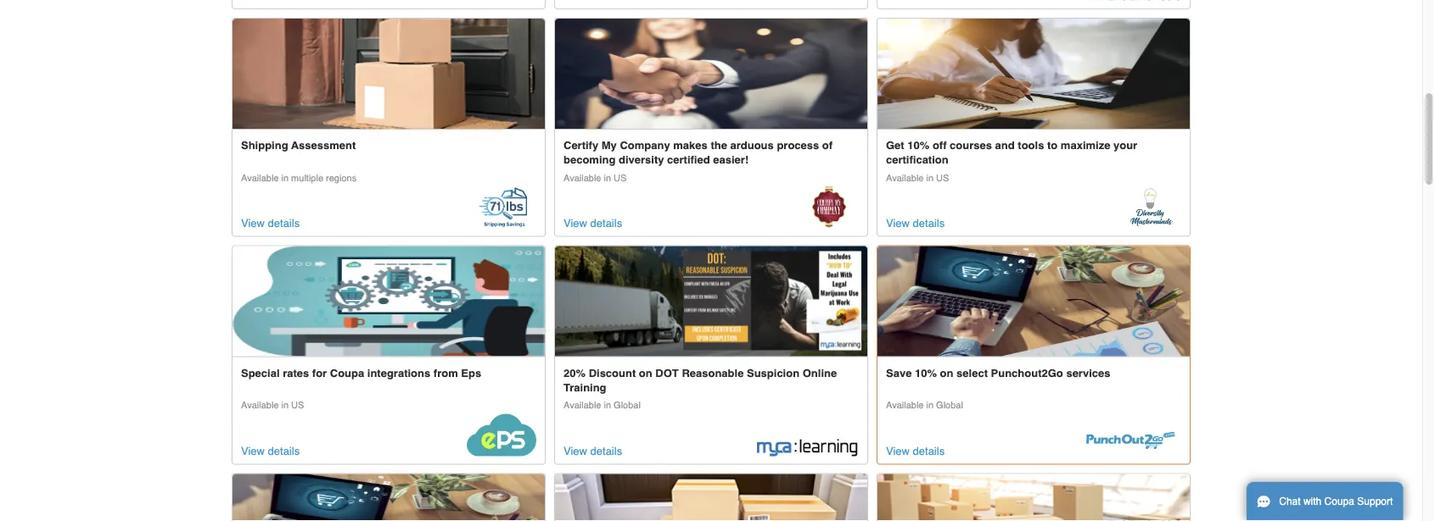 Task type: vqa. For each thing, say whether or not it's contained in the screenshot.


Task type: describe. For each thing, give the bounding box(es) containing it.
available down save
[[886, 401, 924, 412]]

your
[[1113, 140, 1137, 152]]

services
[[1066, 368, 1110, 380]]

chat with coupa support button
[[1247, 483, 1403, 522]]

online
[[803, 368, 837, 380]]

view for certify my company makes the arduous process of becoming diversity certified easier!
[[564, 217, 587, 230]]

details for certify my company makes the arduous process of becoming diversity certified easier!
[[590, 217, 622, 230]]

view for 20% discount on dot reasonable suspicion online training
[[564, 445, 587, 458]]

save
[[886, 368, 912, 380]]

in inside certify my company makes the arduous process of becoming diversity certified easier! available in us
[[604, 173, 611, 184]]

0 vertical spatial 71lbs image
[[233, 19, 545, 129]]

1 vertical spatial certify my company image
[[811, 187, 847, 229]]

tools
[[1018, 140, 1044, 152]]

view details button for 20% discount on dot reasonable suspicion online training
[[564, 443, 622, 461]]

get 10% off courses and tools to maximize your certification available in us
[[886, 140, 1137, 184]]

shipping assessment
[[241, 140, 356, 152]]

training
[[564, 382, 606, 395]]

global inside 20% discount on dot reasonable suspicion online training available in global
[[614, 401, 641, 412]]

diversity
[[619, 154, 664, 167]]

1 vertical spatial punchout2go image
[[1080, 428, 1181, 457]]

and
[[995, 140, 1015, 152]]

suspicion
[[747, 368, 800, 380]]

off
[[933, 140, 947, 152]]

rates
[[283, 368, 309, 380]]

view details button for shipping assessment
[[241, 215, 300, 233]]

view details for special rates for coupa integrations from eps
[[241, 445, 300, 458]]

select
[[957, 368, 988, 380]]

chat with coupa support
[[1279, 496, 1393, 508]]

view details button for special rates for coupa integrations from eps
[[241, 443, 300, 461]]

us inside certify my company makes the arduous process of becoming diversity certified easier! available in us
[[614, 173, 627, 184]]

process
[[777, 140, 819, 152]]

1 vertical spatial eps image
[[467, 415, 536, 457]]

us inside get 10% off courses and tools to maximize your certification available in us
[[936, 173, 949, 184]]

available inside 20% discount on dot reasonable suspicion online training available in global
[[564, 401, 601, 412]]

10% for get
[[907, 140, 930, 152]]

reasonable
[[682, 368, 744, 380]]

support
[[1357, 496, 1393, 508]]

from
[[434, 368, 458, 380]]

for
[[312, 368, 327, 380]]

1 vertical spatial diversity masterminds image
[[1130, 187, 1173, 229]]

get
[[886, 140, 904, 152]]

view for get 10% off courses and tools to maximize your certification
[[886, 217, 910, 230]]

integrations
[[367, 368, 430, 380]]

0 horizontal spatial coupa
[[330, 368, 364, 380]]

special
[[241, 368, 280, 380]]

with
[[1304, 496, 1322, 508]]

in down the save 10% on select punchout2go services
[[926, 401, 934, 412]]

company
[[620, 140, 670, 152]]

0 vertical spatial eps image
[[233, 247, 545, 357]]

view details for save 10% on select punchout2go services
[[886, 445, 945, 458]]

punchout2go
[[991, 368, 1063, 380]]

becoming
[[564, 154, 616, 167]]

certify
[[564, 140, 598, 152]]



Task type: locate. For each thing, give the bounding box(es) containing it.
view for save 10% on select punchout2go services
[[886, 445, 910, 458]]

view details down becoming on the top of the page
[[564, 217, 622, 230]]

available down the special
[[241, 401, 279, 412]]

view down available in us
[[241, 445, 265, 458]]

0 horizontal spatial on
[[639, 368, 652, 380]]

coupa right for
[[330, 368, 364, 380]]

details for special rates for coupa integrations from eps
[[268, 445, 300, 458]]

available down shipping
[[241, 173, 279, 184]]

view details button down 'available in global'
[[886, 443, 945, 461]]

to
[[1047, 140, 1058, 152]]

0 vertical spatial punchout2go image
[[878, 247, 1190, 357]]

dot
[[655, 368, 679, 380]]

in
[[281, 173, 289, 184], [604, 173, 611, 184], [926, 173, 934, 184], [281, 401, 289, 412], [604, 401, 611, 412], [926, 401, 934, 412]]

my
[[602, 140, 617, 152]]

in down rates
[[281, 401, 289, 412]]

view details button for certify my company makes the arduous process of becoming diversity certified easier!
[[564, 215, 622, 233]]

coupa right with
[[1324, 496, 1354, 508]]

view details down training
[[564, 445, 622, 458]]

2 global from the left
[[936, 401, 963, 412]]

0 vertical spatial coupa
[[330, 368, 364, 380]]

view for shipping assessment
[[241, 217, 265, 230]]

in down training
[[604, 401, 611, 412]]

save 10% on select punchout2go services
[[886, 368, 1110, 380]]

1 horizontal spatial us
[[614, 173, 627, 184]]

myca learning image down online
[[757, 439, 859, 457]]

view details down 'available in global'
[[886, 445, 945, 458]]

view details button down available in us
[[241, 443, 300, 461]]

20% discount on dot reasonable suspicion online training available in global
[[564, 368, 837, 412]]

1 vertical spatial 71lbs image
[[473, 187, 536, 229]]

us down certification
[[936, 173, 949, 184]]

global down select
[[936, 401, 963, 412]]

10% for save
[[915, 368, 937, 380]]

available in multiple regions
[[241, 173, 357, 184]]

view details
[[241, 217, 300, 230], [564, 217, 622, 230], [886, 217, 945, 230], [241, 445, 300, 458], [564, 445, 622, 458], [886, 445, 945, 458]]

diversity masterminds image down your
[[1130, 187, 1173, 229]]

view down available in multiple regions
[[241, 217, 265, 230]]

available down training
[[564, 401, 601, 412]]

global
[[614, 401, 641, 412], [936, 401, 963, 412]]

certify my company makes the arduous process of becoming diversity certified easier! available in us
[[564, 140, 833, 184]]

assessment
[[291, 140, 356, 152]]

in down certification
[[926, 173, 934, 184]]

view down training
[[564, 445, 587, 458]]

available down certification
[[886, 173, 924, 184]]

view for special rates for coupa integrations from eps
[[241, 445, 265, 458]]

0 vertical spatial certify my company image
[[555, 19, 867, 129]]

10%
[[907, 140, 930, 152], [915, 368, 937, 380]]

0 vertical spatial diversity masterminds image
[[878, 19, 1190, 129]]

easier!
[[713, 154, 749, 167]]

view details down available in us
[[241, 445, 300, 458]]

view details for certify my company makes the arduous process of becoming diversity certified easier!
[[564, 217, 622, 230]]

multiple
[[291, 173, 323, 184]]

view
[[241, 217, 265, 230], [564, 217, 587, 230], [886, 217, 910, 230], [241, 445, 265, 458], [564, 445, 587, 458], [886, 445, 910, 458]]

available
[[241, 173, 279, 184], [564, 173, 601, 184], [886, 173, 924, 184], [241, 401, 279, 412], [564, 401, 601, 412], [886, 401, 924, 412]]

10% inside get 10% off courses and tools to maximize your certification available in us
[[907, 140, 930, 152]]

71lbs image
[[233, 19, 545, 129], [473, 187, 536, 229]]

2 horizontal spatial us
[[936, 173, 949, 184]]

1 on from the left
[[639, 368, 652, 380]]

in inside 20% discount on dot reasonable suspicion online training available in global
[[604, 401, 611, 412]]

1 horizontal spatial global
[[936, 401, 963, 412]]

makes
[[673, 140, 708, 152]]

details down 'available in global'
[[913, 445, 945, 458]]

2 on from the left
[[940, 368, 953, 380]]

1 vertical spatial coupa
[[1324, 496, 1354, 508]]

details down becoming on the top of the page
[[590, 217, 622, 230]]

certify my company image
[[555, 19, 867, 129], [811, 187, 847, 229]]

available inside get 10% off courses and tools to maximize your certification available in us
[[886, 173, 924, 184]]

on
[[639, 368, 652, 380], [940, 368, 953, 380]]

punchout2go image
[[878, 247, 1190, 357], [1080, 428, 1181, 457]]

special rates for coupa integrations from eps
[[241, 368, 481, 380]]

eps image down eps
[[467, 415, 536, 457]]

0 horizontal spatial global
[[614, 401, 641, 412]]

1 global from the left
[[614, 401, 641, 412]]

of
[[822, 140, 833, 152]]

in down becoming on the top of the page
[[604, 173, 611, 184]]

on left select
[[940, 368, 953, 380]]

view down becoming on the top of the page
[[564, 217, 587, 230]]

view details for shipping assessment
[[241, 217, 300, 230]]

in inside get 10% off courses and tools to maximize your certification available in us
[[926, 173, 934, 184]]

details down available in us
[[268, 445, 300, 458]]

us down rates
[[291, 401, 304, 412]]

on inside 20% discount on dot reasonable suspicion online training available in global
[[639, 368, 652, 380]]

eps image up integrations
[[233, 247, 545, 357]]

maximize
[[1061, 140, 1110, 152]]

diversity masterminds image
[[878, 19, 1190, 129], [1130, 187, 1173, 229]]

details for 20% discount on dot reasonable suspicion online training
[[590, 445, 622, 458]]

shipping
[[241, 140, 288, 152]]

certified
[[667, 154, 710, 167]]

global down discount
[[614, 401, 641, 412]]

us
[[614, 173, 627, 184], [936, 173, 949, 184], [291, 401, 304, 412]]

on for dot
[[639, 368, 652, 380]]

details down training
[[590, 445, 622, 458]]

the
[[711, 140, 727, 152]]

details for get 10% off courses and tools to maximize your certification
[[913, 217, 945, 230]]

coupa
[[330, 368, 364, 380], [1324, 496, 1354, 508]]

punchout2go image down services
[[1080, 428, 1181, 457]]

view details button down available in multiple regions
[[241, 215, 300, 233]]

view details for get 10% off courses and tools to maximize your certification
[[886, 217, 945, 230]]

view details down available in multiple regions
[[241, 217, 300, 230]]

myca learning image up reasonable
[[555, 247, 867, 357]]

punchout2go image up the punchout2go
[[878, 247, 1190, 357]]

view details button down training
[[564, 443, 622, 461]]

courses
[[950, 140, 992, 152]]

certify my company image down 'of'
[[811, 187, 847, 229]]

diversity masterminds image up tools
[[878, 19, 1190, 129]]

1 horizontal spatial on
[[940, 368, 953, 380]]

1 vertical spatial 10%
[[915, 368, 937, 380]]

view details button for save 10% on select punchout2go services
[[886, 443, 945, 461]]

1 vertical spatial myca learning image
[[757, 439, 859, 457]]

view details button for get 10% off courses and tools to maximize your certification
[[886, 215, 945, 233]]

details for save 10% on select punchout2go services
[[913, 445, 945, 458]]

arduous
[[730, 140, 774, 152]]

details for shipping assessment
[[268, 217, 300, 230]]

available down becoming on the top of the page
[[564, 173, 601, 184]]

on left dot
[[639, 368, 652, 380]]

available in us
[[241, 401, 304, 412]]

view details for 20% discount on dot reasonable suspicion online training
[[564, 445, 622, 458]]

details down available in multiple regions
[[268, 217, 300, 230]]

view down 'available in global'
[[886, 445, 910, 458]]

details down certification
[[913, 217, 945, 230]]

10% right save
[[915, 368, 937, 380]]

regions
[[326, 173, 357, 184]]

eps
[[461, 368, 481, 380]]

0 horizontal spatial us
[[291, 401, 304, 412]]

us down diversity
[[614, 173, 627, 184]]

coupa inside button
[[1324, 496, 1354, 508]]

1 horizontal spatial coupa
[[1324, 496, 1354, 508]]

20%
[[564, 368, 586, 380]]

certification
[[886, 154, 949, 167]]

on for select
[[940, 368, 953, 380]]

available in global
[[886, 401, 963, 412]]

chat
[[1279, 496, 1301, 508]]

eps image
[[233, 247, 545, 357], [467, 415, 536, 457]]

view details down certification
[[886, 217, 945, 230]]

0 vertical spatial 10%
[[907, 140, 930, 152]]

10% up certification
[[907, 140, 930, 152]]

0 vertical spatial myca learning image
[[555, 247, 867, 357]]

details
[[268, 217, 300, 230], [590, 217, 622, 230], [913, 217, 945, 230], [268, 445, 300, 458], [590, 445, 622, 458], [913, 445, 945, 458]]

view details button
[[241, 215, 300, 233], [564, 215, 622, 233], [886, 215, 945, 233], [241, 443, 300, 461], [564, 443, 622, 461], [886, 443, 945, 461]]

discount
[[589, 368, 636, 380]]

available inside certify my company makes the arduous process of becoming diversity certified easier! available in us
[[564, 173, 601, 184]]

view down certification
[[886, 217, 910, 230]]

view details button down certification
[[886, 215, 945, 233]]

myca learning image
[[555, 247, 867, 357], [757, 439, 859, 457]]

certify my company image up the
[[555, 19, 867, 129]]

view details button down becoming on the top of the page
[[564, 215, 622, 233]]

in left multiple
[[281, 173, 289, 184]]



